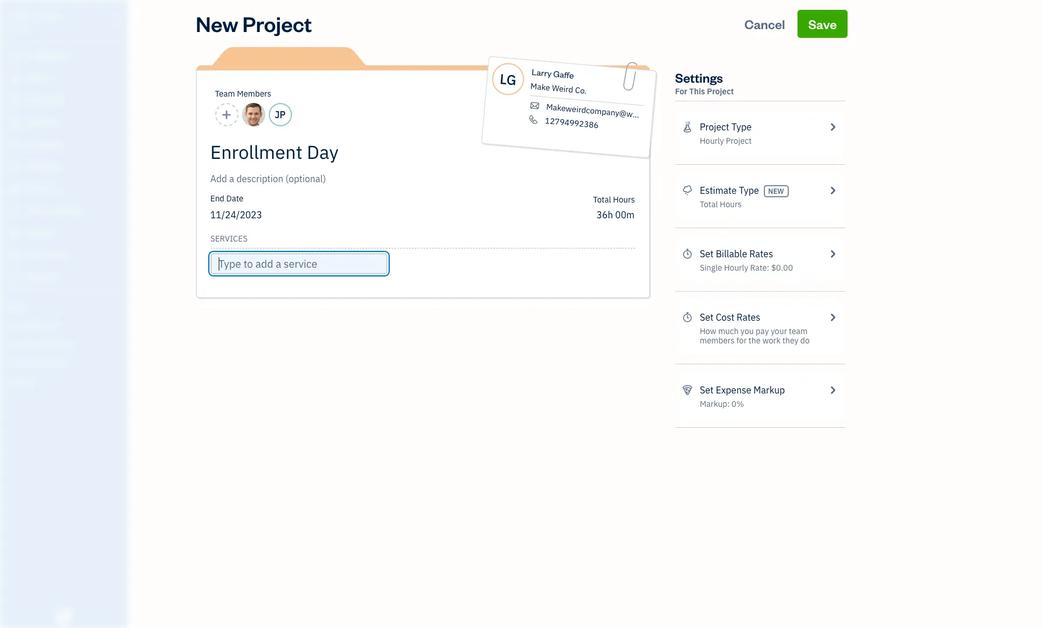 Task type: vqa. For each thing, say whether or not it's contained in the screenshot.
rightmost "in"
no



Task type: describe. For each thing, give the bounding box(es) containing it.
new
[[196, 10, 238, 37]]

set billable rates
[[700, 248, 774, 260]]

1 horizontal spatial total hours
[[700, 199, 742, 210]]

makeweirdcompany@weird.co
[[546, 101, 658, 122]]

make
[[530, 81, 551, 93]]

for
[[737, 335, 747, 346]]

projects image
[[683, 120, 693, 134]]

members
[[237, 88, 272, 99]]

services
[[210, 233, 248, 244]]

payment image
[[8, 139, 22, 151]]

hourly project
[[700, 136, 752, 146]]

for
[[676, 86, 688, 97]]

apps image
[[9, 302, 125, 311]]

set for set expense markup
[[700, 384, 714, 396]]

main element
[[0, 0, 157, 628]]

End date in  format text field
[[210, 209, 352, 221]]

settings for this project
[[676, 69, 735, 97]]

0 vertical spatial hourly
[[700, 136, 725, 146]]

type for project type
[[732, 121, 752, 133]]

project type
[[700, 121, 752, 133]]

this
[[690, 86, 706, 97]]

invoice image
[[8, 117, 22, 129]]

pay
[[756, 326, 769, 337]]

expense image
[[8, 161, 22, 173]]

0 horizontal spatial total hours
[[594, 194, 635, 205]]

timer image
[[8, 206, 22, 217]]

chevronright image for set billable rates
[[828, 247, 839, 261]]

weird
[[552, 83, 574, 95]]

timetracking image for set cost rates
[[683, 310, 693, 324]]

1 horizontal spatial hours
[[720, 199, 742, 210]]

1 horizontal spatial total
[[700, 199, 718, 210]]

cost
[[716, 311, 735, 323]]

estimate
[[700, 185, 737, 196]]

save
[[809, 16, 838, 32]]

new
[[769, 187, 785, 196]]

dashboard image
[[8, 51, 22, 62]]

do
[[801, 335, 810, 346]]

team members
[[215, 88, 272, 99]]

chart image
[[8, 250, 22, 261]]

you
[[741, 326, 754, 337]]

team
[[215, 88, 235, 99]]

freshbooks image
[[55, 610, 73, 624]]

timetracking image for set billable rates
[[683, 247, 693, 261]]

jp
[[275, 109, 286, 121]]

0%
[[732, 399, 745, 409]]

add team member image
[[221, 108, 232, 122]]

markup:
[[700, 399, 730, 409]]

they
[[783, 335, 799, 346]]

expense
[[716, 384, 752, 396]]

inc
[[45, 10, 61, 22]]

markup: 0%
[[700, 399, 745, 409]]

project inside settings for this project
[[708, 86, 735, 97]]

Project Name text field
[[210, 140, 531, 164]]

rate
[[751, 263, 768, 273]]

single hourly rate : $0.00
[[700, 263, 794, 273]]

markup
[[754, 384, 786, 396]]

chevronright image for estimate type
[[828, 183, 839, 197]]



Task type: locate. For each thing, give the bounding box(es) containing it.
the
[[749, 335, 761, 346]]

project image
[[8, 183, 22, 195]]

team
[[790, 326, 808, 337]]

total hours up hourly budget text box
[[594, 194, 635, 205]]

end date
[[210, 193, 244, 204]]

estimate type
[[700, 185, 760, 196]]

settings image
[[9, 376, 125, 385]]

2 timetracking image from the top
[[683, 310, 693, 324]]

hourly down set billable rates
[[725, 263, 749, 273]]

rates for set cost rates
[[737, 311, 761, 323]]

cancel button
[[735, 10, 796, 38]]

set up single
[[700, 248, 714, 260]]

save button
[[798, 10, 848, 38]]

chevronright image for set expense markup
[[828, 383, 839, 397]]

hours
[[614, 194, 635, 205], [720, 199, 742, 210]]

report image
[[8, 272, 22, 284]]

2 chevronright image from the top
[[828, 310, 839, 324]]

timetracking image left billable
[[683, 247, 693, 261]]

rates
[[750, 248, 774, 260], [737, 311, 761, 323]]

0 horizontal spatial hours
[[614, 194, 635, 205]]

hours down estimate type
[[720, 199, 742, 210]]

hourly
[[700, 136, 725, 146], [725, 263, 749, 273]]

3 chevronright image from the top
[[828, 383, 839, 397]]

much
[[719, 326, 739, 337]]

date
[[227, 193, 244, 204]]

lg
[[499, 69, 517, 89]]

3 set from the top
[[700, 384, 714, 396]]

billable
[[716, 248, 748, 260]]

1 vertical spatial type
[[740, 185, 760, 196]]

items and services image
[[9, 339, 125, 348]]

expenses image
[[683, 383, 693, 397]]

1 chevronright image from the top
[[828, 120, 839, 134]]

money image
[[8, 228, 22, 239]]

chevronright image
[[828, 247, 839, 261], [828, 310, 839, 324], [828, 383, 839, 397]]

hours up hourly budget text box
[[614, 194, 635, 205]]

phone image
[[527, 114, 540, 125]]

turtle
[[9, 10, 43, 22]]

1 chevronright image from the top
[[828, 247, 839, 261]]

$0.00
[[772, 263, 794, 273]]

set cost rates
[[700, 311, 761, 323]]

0 vertical spatial rates
[[750, 248, 774, 260]]

client image
[[8, 73, 22, 84]]

set up markup:
[[700, 384, 714, 396]]

timetracking image
[[683, 247, 693, 261], [683, 310, 693, 324]]

owner
[[9, 23, 31, 32]]

turtle inc owner
[[9, 10, 61, 32]]

0 vertical spatial chevronright image
[[828, 120, 839, 134]]

members
[[700, 335, 735, 346]]

1 vertical spatial chevronright image
[[828, 310, 839, 324]]

project
[[243, 10, 312, 37], [708, 86, 735, 97], [700, 121, 730, 133], [726, 136, 752, 146]]

rates up the rate at top right
[[750, 248, 774, 260]]

total hours
[[594, 194, 635, 205], [700, 199, 742, 210]]

1 set from the top
[[700, 248, 714, 260]]

:
[[768, 263, 770, 273]]

gaffe
[[553, 68, 575, 81]]

single
[[700, 263, 723, 273]]

end
[[210, 193, 225, 204]]

set for set billable rates
[[700, 248, 714, 260]]

0 horizontal spatial total
[[594, 194, 612, 205]]

how
[[700, 326, 717, 337]]

set
[[700, 248, 714, 260], [700, 311, 714, 323], [700, 384, 714, 396]]

12794992386
[[545, 115, 599, 131]]

0 vertical spatial timetracking image
[[683, 247, 693, 261]]

Project Description text field
[[210, 172, 531, 186]]

how much you pay your team members for the work they do
[[700, 326, 810, 346]]

total up hourly budget text box
[[594, 194, 612, 205]]

1 vertical spatial chevronright image
[[828, 183, 839, 197]]

Type to add a service text field
[[212, 254, 386, 273]]

rates up you
[[737, 311, 761, 323]]

hourly down project type
[[700, 136, 725, 146]]

team members image
[[9, 320, 125, 330]]

set for set cost rates
[[700, 311, 714, 323]]

2 vertical spatial set
[[700, 384, 714, 396]]

Hourly Budget text field
[[597, 209, 635, 221]]

1 vertical spatial hourly
[[725, 263, 749, 273]]

chevronright image
[[828, 120, 839, 134], [828, 183, 839, 197]]

0 vertical spatial chevronright image
[[828, 247, 839, 261]]

2 set from the top
[[700, 311, 714, 323]]

2 vertical spatial chevronright image
[[828, 383, 839, 397]]

total down estimate
[[700, 199, 718, 210]]

larry
[[531, 66, 552, 79]]

settings
[[676, 69, 724, 86]]

type for estimate type
[[740, 185, 760, 196]]

1 timetracking image from the top
[[683, 247, 693, 261]]

set up the how
[[700, 311, 714, 323]]

new project
[[196, 10, 312, 37]]

work
[[763, 335, 781, 346]]

type left the new
[[740, 185, 760, 196]]

0 vertical spatial type
[[732, 121, 752, 133]]

timetracking image left cost
[[683, 310, 693, 324]]

your
[[771, 326, 788, 337]]

cancel
[[745, 16, 786, 32]]

estimate image
[[8, 95, 22, 107]]

chevronright image for set cost rates
[[828, 310, 839, 324]]

larry gaffe make weird co.
[[530, 66, 587, 96]]

co.
[[575, 85, 587, 96]]

1 vertical spatial rates
[[737, 311, 761, 323]]

set expense markup
[[700, 384, 786, 396]]

bank connections image
[[9, 357, 125, 367]]

1 vertical spatial set
[[700, 311, 714, 323]]

envelope image
[[529, 101, 541, 111]]

0 vertical spatial set
[[700, 248, 714, 260]]

type up hourly project
[[732, 121, 752, 133]]

rates for set billable rates
[[750, 248, 774, 260]]

type
[[732, 121, 752, 133], [740, 185, 760, 196]]

2 chevronright image from the top
[[828, 183, 839, 197]]

1 vertical spatial timetracking image
[[683, 310, 693, 324]]

total hours down estimate
[[700, 199, 742, 210]]

total
[[594, 194, 612, 205], [700, 199, 718, 210]]

estimates image
[[683, 183, 693, 197]]

chevronright image for project type
[[828, 120, 839, 134]]



